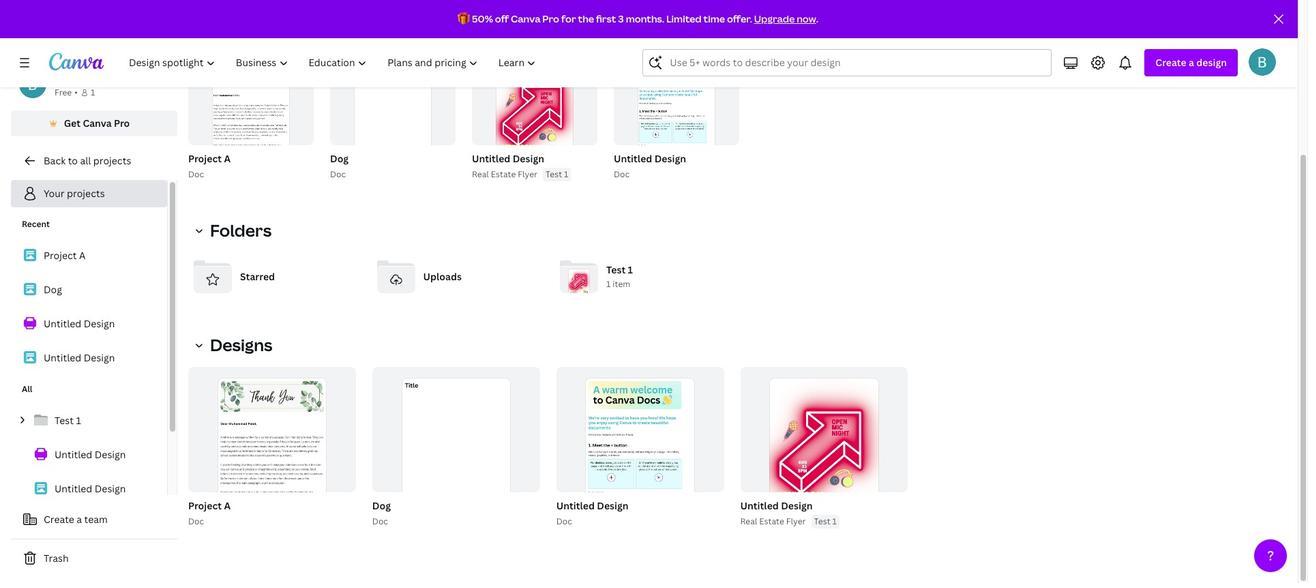 Task type: locate. For each thing, give the bounding box(es) containing it.
0 vertical spatial test 1
[[546, 168, 568, 180]]

canva right off
[[511, 12, 540, 25]]

2 vertical spatial project
[[188, 499, 222, 512]]

🎁
[[458, 12, 470, 25]]

dog
[[330, 152, 349, 165], [44, 283, 62, 296], [372, 499, 391, 512]]

create for create a team
[[44, 513, 74, 526]]

project a button
[[188, 151, 231, 168], [188, 498, 231, 515]]

1 project a doc from the top
[[188, 152, 231, 180]]

1 project a button from the top
[[188, 151, 231, 168]]

untitled design doc
[[614, 152, 686, 180], [556, 499, 629, 527]]

0 vertical spatial project a button
[[188, 151, 231, 168]]

1 vertical spatial projects
[[67, 187, 105, 200]]

0 horizontal spatial estate
[[491, 168, 516, 180]]

doc
[[188, 168, 204, 180], [330, 168, 346, 180], [614, 168, 630, 180], [188, 516, 204, 527], [372, 516, 388, 527], [556, 516, 572, 527]]

recent
[[188, 18, 245, 40], [22, 218, 50, 230]]

a left "design" on the top right of page
[[1189, 56, 1194, 69]]

project
[[188, 152, 222, 165], [44, 249, 77, 262], [188, 499, 222, 512]]

1 vertical spatial dog
[[44, 283, 62, 296]]

designs
[[210, 333, 272, 356]]

all
[[22, 383, 32, 395]]

0 vertical spatial list
[[11, 241, 167, 372]]

folders button
[[188, 217, 280, 244]]

1 untitled design link from the top
[[11, 310, 167, 338]]

create inside button
[[44, 513, 74, 526]]

a
[[1189, 56, 1194, 69], [77, 513, 82, 526]]

create left team
[[44, 513, 74, 526]]

50%
[[472, 12, 493, 25]]

untitled design link up test 1 link
[[11, 344, 167, 372]]

1 horizontal spatial pro
[[542, 12, 559, 25]]

test 1
[[546, 168, 568, 180], [55, 414, 81, 427], [814, 516, 837, 527]]

test inside list
[[55, 414, 74, 427]]

project a
[[44, 249, 85, 262]]

0 horizontal spatial dog button
[[330, 151, 349, 168]]

0 horizontal spatial recent
[[22, 218, 50, 230]]

0 vertical spatial create
[[1156, 56, 1186, 69]]

0 vertical spatial project a doc
[[188, 152, 231, 180]]

dog button for real estate flyer
[[372, 498, 391, 515]]

2 horizontal spatial test 1
[[814, 516, 837, 527]]

0 vertical spatial untitled design doc
[[614, 152, 686, 180]]

1 vertical spatial a
[[79, 249, 85, 262]]

1 horizontal spatial dog doc
[[372, 499, 391, 527]]

get canva pro button
[[11, 110, 177, 136]]

for
[[561, 12, 576, 25]]

project a button for doc
[[188, 151, 231, 168]]

1 horizontal spatial dog button
[[372, 498, 391, 515]]

0 vertical spatial a
[[224, 152, 231, 165]]

a for real estate flyer
[[224, 499, 231, 512]]

2 list from the top
[[11, 406, 167, 571]]

list
[[11, 241, 167, 372], [11, 406, 167, 571]]

1 vertical spatial dog button
[[372, 498, 391, 515]]

0 vertical spatial real estate flyer
[[472, 168, 537, 180]]

a
[[224, 152, 231, 165], [79, 249, 85, 262], [224, 499, 231, 512]]

1 vertical spatial dog doc
[[372, 499, 391, 527]]

projects
[[93, 154, 131, 167], [67, 187, 105, 200]]

2 project a button from the top
[[188, 498, 231, 515]]

dog button
[[330, 151, 349, 168], [372, 498, 391, 515]]

create for create a design
[[1156, 56, 1186, 69]]

project a doc for doc
[[188, 152, 231, 180]]

2 horizontal spatial dog
[[372, 499, 391, 512]]

1 horizontal spatial recent
[[188, 18, 245, 40]]

uploads
[[423, 270, 462, 283]]

1 horizontal spatial a
[[1189, 56, 1194, 69]]

project for real estate flyer
[[188, 499, 222, 512]]

create a team
[[44, 513, 108, 526]]

your projects
[[44, 187, 105, 200]]

1 vertical spatial test 1 button
[[811, 515, 839, 529]]

a inside create a team button
[[77, 513, 82, 526]]

2 untitled design link from the top
[[11, 344, 167, 372]]

projects inside "link"
[[93, 154, 131, 167]]

project a link
[[11, 241, 167, 270]]

get
[[64, 117, 81, 130]]

2 vertical spatial dog
[[372, 499, 391, 512]]

0 horizontal spatial a
[[77, 513, 82, 526]]

1 list from the top
[[11, 241, 167, 372]]

project a doc
[[188, 152, 231, 180], [188, 499, 231, 527]]

1 vertical spatial project a button
[[188, 498, 231, 515]]

0 horizontal spatial pro
[[114, 117, 130, 130]]

1 horizontal spatial dog
[[330, 152, 349, 165]]

list containing project a
[[11, 241, 167, 372]]

0 vertical spatial dog doc
[[330, 152, 349, 180]]

time
[[703, 12, 725, 25]]

0 vertical spatial dog button
[[330, 151, 349, 168]]

dog doc for real estate flyer
[[372, 499, 391, 527]]

dog for real estate flyer
[[372, 499, 391, 512]]

test inside test 1 1 item
[[606, 264, 626, 276]]

pro up back to all projects "link"
[[114, 117, 130, 130]]

create inside "dropdown button"
[[1156, 56, 1186, 69]]

real estate flyer
[[472, 168, 537, 180], [740, 516, 806, 527]]

test
[[546, 168, 562, 180], [606, 264, 626, 276], [55, 414, 74, 427], [814, 516, 830, 527]]

projects right all
[[93, 154, 131, 167]]

a inside project a 'link'
[[79, 249, 85, 262]]

real
[[472, 168, 489, 180], [740, 516, 757, 527]]

uploads link
[[371, 252, 544, 301]]

1 vertical spatial a
[[77, 513, 82, 526]]

0 horizontal spatial test 1 button
[[543, 168, 571, 181]]

untitled design link down test 1 link
[[11, 441, 167, 469]]

trash link
[[11, 545, 177, 572]]

0 vertical spatial dog
[[330, 152, 349, 165]]

1 horizontal spatial create
[[1156, 56, 1186, 69]]

pro
[[542, 12, 559, 25], [114, 117, 130, 130]]

0 vertical spatial a
[[1189, 56, 1194, 69]]

0 vertical spatial projects
[[93, 154, 131, 167]]

untitled design link down dog link
[[11, 310, 167, 338]]

1 vertical spatial project
[[44, 249, 77, 262]]

untitled design link
[[11, 310, 167, 338], [11, 344, 167, 372], [11, 441, 167, 469], [11, 475, 167, 503]]

0 horizontal spatial real
[[472, 168, 489, 180]]

estate
[[491, 168, 516, 180], [759, 516, 784, 527]]

1 of 2
[[569, 129, 588, 139]]

create a team button
[[11, 506, 177, 533]]

0 horizontal spatial create
[[44, 513, 74, 526]]

projects right your
[[67, 187, 105, 200]]

a left team
[[77, 513, 82, 526]]

1 vertical spatial real estate flyer
[[740, 516, 806, 527]]

starred link
[[188, 252, 360, 301]]

project for doc
[[188, 152, 222, 165]]

2 vertical spatial a
[[224, 499, 231, 512]]

1 vertical spatial canva
[[83, 117, 112, 130]]

test 1 link
[[11, 406, 167, 435]]

canva
[[511, 12, 540, 25], [83, 117, 112, 130]]

1 horizontal spatial estate
[[759, 516, 784, 527]]

back to all projects
[[44, 154, 131, 167]]

Search search field
[[670, 50, 1025, 76]]

test 1 button
[[543, 168, 571, 181], [811, 515, 839, 529]]

1 vertical spatial test 1
[[55, 414, 81, 427]]

1 vertical spatial list
[[11, 406, 167, 571]]

0 horizontal spatial flyer
[[518, 168, 537, 180]]

untitled design link up create a team button
[[11, 475, 167, 503]]

create
[[1156, 56, 1186, 69], [44, 513, 74, 526]]

0 horizontal spatial test 1
[[55, 414, 81, 427]]

0 horizontal spatial dog doc
[[330, 152, 349, 180]]

0 vertical spatial project
[[188, 152, 222, 165]]

untitled design button
[[472, 151, 544, 168], [614, 151, 686, 168], [740, 498, 813, 515], [556, 498, 629, 515]]

1 vertical spatial project a doc
[[188, 499, 231, 527]]

0 vertical spatial canva
[[511, 12, 540, 25]]

canva right get
[[83, 117, 112, 130]]

1 inside list
[[76, 414, 81, 427]]

a inside create a design "dropdown button"
[[1189, 56, 1194, 69]]

0 vertical spatial real
[[472, 168, 489, 180]]

1 horizontal spatial test 1 button
[[811, 515, 839, 529]]

design
[[513, 152, 544, 165], [654, 152, 686, 165], [84, 317, 115, 330], [84, 351, 115, 364], [95, 448, 126, 461], [95, 482, 126, 495], [781, 499, 813, 512], [597, 499, 629, 512]]

2 vertical spatial test 1
[[814, 516, 837, 527]]

untitled design
[[472, 152, 544, 165], [44, 317, 115, 330], [44, 351, 115, 364], [55, 448, 126, 461], [55, 482, 126, 495], [740, 499, 813, 512]]

1 vertical spatial flyer
[[786, 516, 806, 527]]

create left "design" on the top right of page
[[1156, 56, 1186, 69]]

1
[[91, 87, 95, 98], [569, 129, 573, 139], [564, 168, 568, 180], [628, 264, 633, 276], [606, 279, 611, 290], [76, 414, 81, 427], [832, 516, 837, 527]]

create a design button
[[1145, 49, 1238, 76]]

0 horizontal spatial dog
[[44, 283, 62, 296]]

3 untitled design link from the top
[[11, 441, 167, 469]]

flyer
[[518, 168, 537, 180], [786, 516, 806, 527]]

1 vertical spatial recent
[[22, 218, 50, 230]]

1 vertical spatial create
[[44, 513, 74, 526]]

2 project a doc from the top
[[188, 499, 231, 527]]

None search field
[[643, 49, 1052, 76]]

dog doc
[[330, 152, 349, 180], [372, 499, 391, 527]]

1 horizontal spatial real
[[740, 516, 757, 527]]

of
[[574, 129, 582, 139]]

untitled
[[472, 152, 510, 165], [614, 152, 652, 165], [44, 317, 81, 330], [44, 351, 81, 364], [55, 448, 92, 461], [55, 482, 92, 495], [740, 499, 779, 512], [556, 499, 595, 512]]

pro left for
[[542, 12, 559, 25]]

1 vertical spatial pro
[[114, 117, 130, 130]]

1 horizontal spatial test 1
[[546, 168, 568, 180]]

0 horizontal spatial canva
[[83, 117, 112, 130]]



Task type: vqa. For each thing, say whether or not it's contained in the screenshot.
first at the top
yes



Task type: describe. For each thing, give the bounding box(es) containing it.
1 horizontal spatial real estate flyer
[[740, 516, 806, 527]]

1 vertical spatial untitled design doc
[[556, 499, 629, 527]]

brad klo image
[[1249, 48, 1276, 76]]

project inside project a 'link'
[[44, 249, 77, 262]]

4 untitled design link from the top
[[11, 475, 167, 503]]

a for team
[[77, 513, 82, 526]]

item
[[613, 279, 630, 290]]

1 vertical spatial real
[[740, 516, 757, 527]]

trash
[[44, 552, 69, 565]]

1 horizontal spatial canva
[[511, 12, 540, 25]]

0 vertical spatial pro
[[542, 12, 559, 25]]

personal
[[55, 72, 95, 85]]

first
[[596, 12, 616, 25]]

canva inside button
[[83, 117, 112, 130]]

the
[[578, 12, 594, 25]]

offer.
[[727, 12, 752, 25]]

1 vertical spatial estate
[[759, 516, 784, 527]]

your projects link
[[11, 180, 167, 207]]

designs button
[[188, 331, 281, 359]]

dog doc for doc
[[330, 152, 349, 180]]

a for design
[[1189, 56, 1194, 69]]

0 vertical spatial estate
[[491, 168, 516, 180]]

0 vertical spatial flyer
[[518, 168, 537, 180]]

upgrade now button
[[754, 12, 816, 25]]

your
[[44, 187, 65, 200]]

dog for doc
[[330, 152, 349, 165]]

🎁 50% off canva pro for the first 3 months. limited time offer. upgrade now .
[[458, 12, 818, 25]]

test 1 inside list
[[55, 414, 81, 427]]

dog inside list
[[44, 283, 62, 296]]

1 horizontal spatial flyer
[[786, 516, 806, 527]]

free
[[55, 87, 72, 98]]

limited
[[666, 12, 702, 25]]

design
[[1196, 56, 1227, 69]]

test 1 for top test 1 button
[[546, 168, 568, 180]]

a for doc
[[224, 152, 231, 165]]

test 1 for bottommost test 1 button
[[814, 516, 837, 527]]

list containing test 1
[[11, 406, 167, 571]]

back
[[44, 154, 66, 167]]

now
[[797, 12, 816, 25]]

.
[[816, 12, 818, 25]]

months.
[[626, 12, 664, 25]]

off
[[495, 12, 509, 25]]

back to all projects link
[[11, 147, 177, 175]]

test 1 1 item
[[606, 264, 633, 290]]

0 vertical spatial recent
[[188, 18, 245, 40]]

free •
[[55, 87, 78, 98]]

top level navigation element
[[120, 49, 548, 76]]

•
[[75, 87, 78, 98]]

all
[[80, 154, 91, 167]]

2
[[584, 129, 588, 139]]

project a button for real estate flyer
[[188, 498, 231, 515]]

folders
[[210, 219, 272, 241]]

team
[[84, 513, 108, 526]]

dog link
[[11, 276, 167, 304]]

create a design
[[1156, 56, 1227, 69]]

get canva pro
[[64, 117, 130, 130]]

pro inside button
[[114, 117, 130, 130]]

3
[[618, 12, 624, 25]]

0 vertical spatial test 1 button
[[543, 168, 571, 181]]

0 horizontal spatial real estate flyer
[[472, 168, 537, 180]]

upgrade
[[754, 12, 795, 25]]

to
[[68, 154, 78, 167]]

project a doc for real estate flyer
[[188, 499, 231, 527]]

starred
[[240, 270, 275, 283]]

dog button for doc
[[330, 151, 349, 168]]



